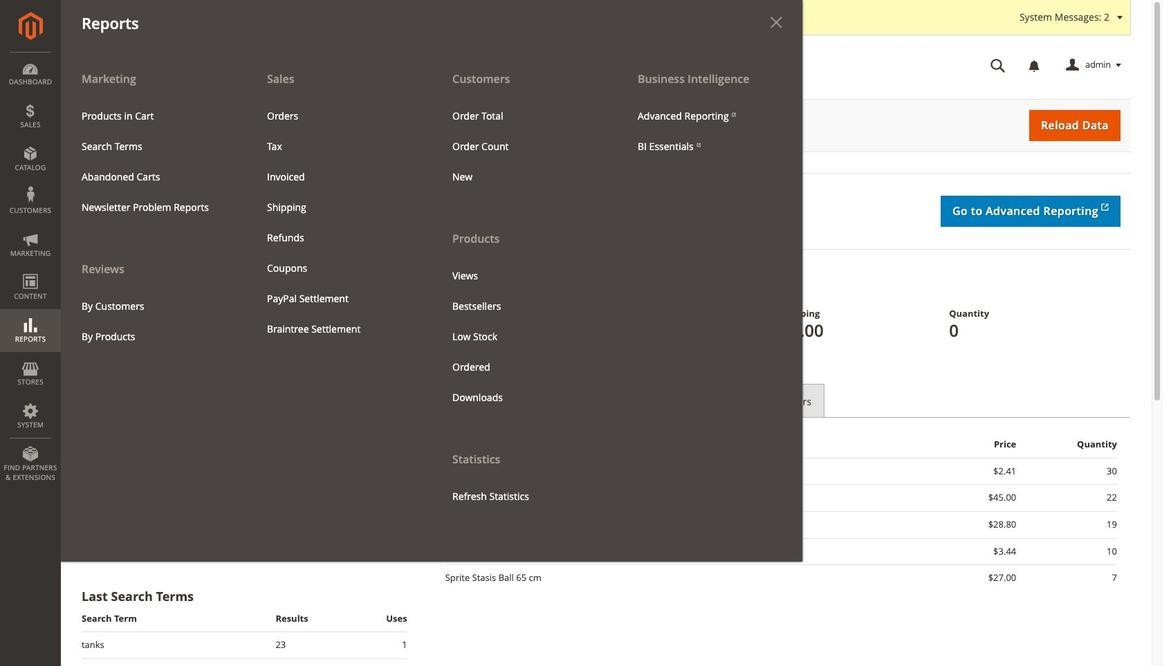 Task type: vqa. For each thing, say whether or not it's contained in the screenshot.
"tab list"
no



Task type: describe. For each thing, give the bounding box(es) containing it.
magento admin panel image
[[18, 12, 43, 40]]



Task type: locate. For each thing, give the bounding box(es) containing it.
menu
[[61, 64, 803, 562], [61, 64, 246, 352], [432, 64, 617, 512], [71, 101, 236, 223], [257, 101, 421, 345], [442, 101, 607, 192], [628, 101, 792, 162], [442, 261, 607, 413], [71, 291, 236, 352]]

menu bar
[[0, 0, 803, 562]]



